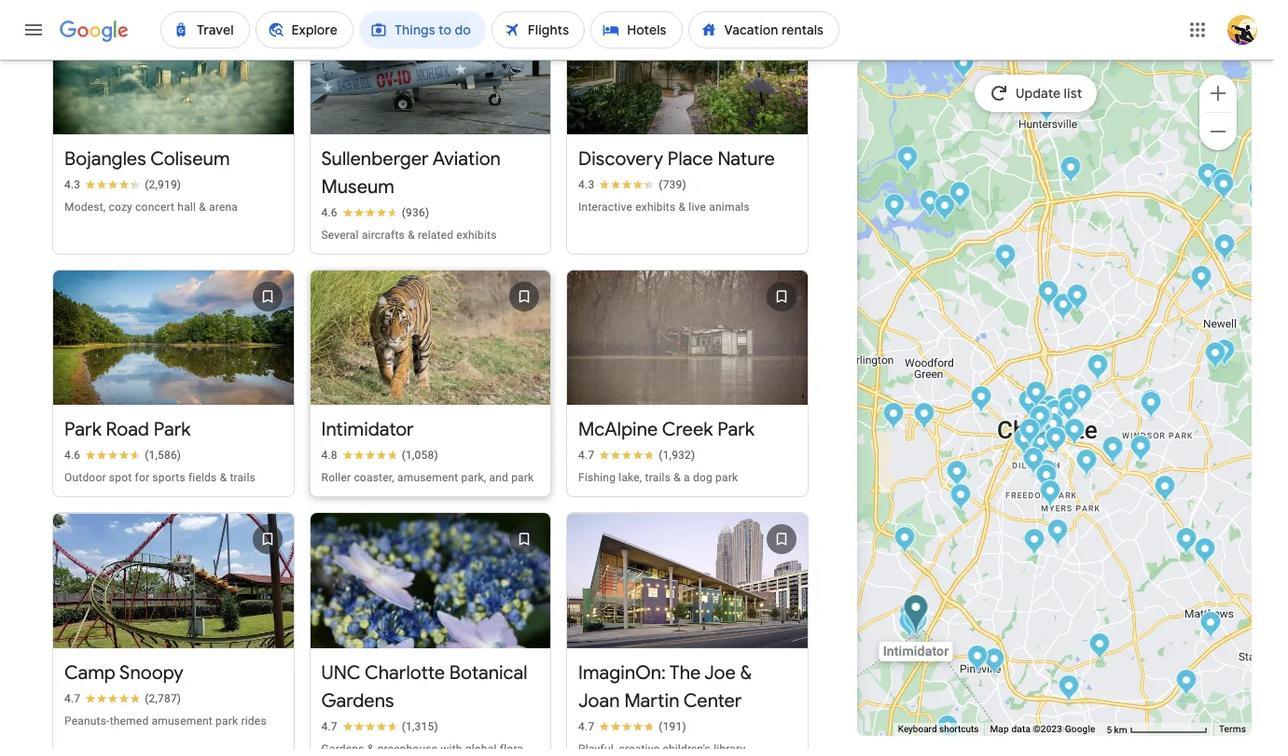 Task type: locate. For each thing, give the bounding box(es) containing it.
zoom in map image
[[1207, 82, 1230, 104]]

trails right 'lake,'
[[645, 472, 671, 485]]

amusement for camp snoopy
[[152, 714, 213, 727]]

carolina thread trail image
[[1023, 446, 1045, 477]]

zoom out map image
[[1207, 120, 1230, 142]]

bojangles coliseum
[[64, 147, 230, 171]]

levine museum of the new south image
[[1032, 404, 1053, 434]]

0 horizontal spatial 4.3
[[64, 178, 80, 191]]

2 horizontal spatial park
[[718, 418, 755, 442]]

park
[[511, 472, 534, 485], [716, 472, 738, 485], [216, 714, 238, 727]]

1 vertical spatial 4.6
[[64, 449, 80, 462]]

park left the rides
[[216, 714, 238, 727]]

ricochet image
[[901, 603, 923, 634]]

(1,315)
[[402, 720, 438, 733]]

(2,919)
[[145, 178, 181, 191]]

4.7 out of 5 stars from 2,787 reviews image
[[64, 691, 181, 706]]

imaginon: the joe & joan martin center
[[579, 661, 752, 713]]

discovery place nature image
[[1036, 463, 1058, 494]]

reedy creek nature center image
[[1205, 341, 1227, 372]]

optimist hall image
[[1058, 387, 1079, 418]]

amusement down (2,787)
[[152, 714, 213, 727]]

1 vertical spatial amusement
[[152, 714, 213, 727]]

3 park from the left
[[718, 418, 755, 442]]

park,
[[461, 472, 486, 485]]

squirrel lake park image
[[1201, 611, 1222, 641]]

minnesota road image
[[971, 385, 993, 416]]

mcalpine creek park
[[579, 418, 755, 442]]

(1,058)
[[402, 449, 438, 462]]

update list
[[1016, 85, 1082, 102]]

0 horizontal spatial amusement
[[152, 714, 213, 727]]

trails right fields
[[230, 472, 256, 485]]

amusement
[[397, 472, 459, 485], [152, 714, 213, 727]]

historic rosedale image
[[1088, 353, 1109, 384]]

frazier park image
[[1019, 389, 1040, 419]]

carolina goldrusher image
[[901, 605, 923, 636]]

amusement down (1,058)
[[397, 472, 459, 485]]

4.7 out of 5 stars from 1,315 reviews image
[[321, 719, 438, 734]]

sea life charlotte-concord image
[[1198, 162, 1219, 193]]

save intimidator roller coaster to collection image
[[502, 274, 547, 319]]

the mint museum image
[[1077, 448, 1098, 479]]

center
[[684, 689, 742, 713]]

4.7 out of 5 stars from 1,932 reviews image
[[579, 448, 695, 463]]

independence park image
[[1064, 418, 1086, 448]]

4.7 inside "image"
[[321, 720, 338, 733]]

4.6
[[321, 206, 338, 219], [64, 449, 80, 462]]

lake road image
[[1053, 293, 1075, 323]]

park right and
[[511, 472, 534, 485]]

park right dog
[[716, 472, 738, 485]]

ifly indoor skydiving - charlotte image
[[1212, 167, 1233, 198]]

0 horizontal spatial trails
[[230, 472, 256, 485]]

nascar hall of fame image
[[1036, 409, 1057, 440]]

charlotte motor speedway image
[[1250, 192, 1272, 223]]

museum
[[321, 175, 395, 199]]

park for mcalpine creek park
[[718, 418, 755, 442]]

exhibits right related
[[457, 229, 497, 242]]

map region
[[787, 41, 1272, 749]]

4.7 for mcalpine creek park
[[579, 449, 595, 462]]

park road park
[[64, 418, 191, 442]]

road
[[106, 418, 149, 442]]

gardens
[[321, 689, 394, 713]]

outdoor
[[64, 472, 106, 485]]

4.3 out of 5 stars from 2,919 reviews image
[[64, 177, 181, 192]]

mint museum uptown image
[[1030, 404, 1051, 434]]

2 park from the left
[[154, 418, 191, 442]]

0 horizontal spatial 4.6
[[64, 449, 80, 462]]

(1,932)
[[659, 449, 695, 462]]

0 horizontal spatial park
[[64, 418, 102, 442]]

marshall park image
[[1043, 412, 1064, 443]]

mcgill rose garden image
[[1059, 394, 1080, 425]]

bechtler museum of modern art image
[[1032, 404, 1053, 434]]

latta park image
[[1031, 430, 1052, 460]]

camp
[[64, 661, 116, 685]]

4.6 up outdoor
[[64, 449, 80, 462]]

park up (1,586)
[[154, 418, 191, 442]]

charlotte
[[365, 661, 445, 685]]

botanical
[[450, 661, 528, 685]]

hurler image
[[900, 601, 922, 632]]

snoopy
[[119, 661, 184, 685]]

trails
[[230, 472, 256, 485], [645, 472, 671, 485]]

2 horizontal spatial park
[[716, 472, 738, 485]]

colonel francis j. beatty park image
[[1176, 669, 1198, 699]]

interactive
[[579, 201, 633, 214]]

park right creek
[[718, 418, 755, 442]]

discovery place science image
[[1039, 394, 1061, 425]]

5 km
[[1107, 725, 1130, 735]]

& right the joe at right
[[740, 661, 752, 685]]

& inside the imaginon: the joe & joan martin center
[[740, 661, 752, 685]]

creek
[[662, 418, 713, 442]]

park left the road
[[64, 418, 102, 442]]

4.7 inside image
[[579, 449, 595, 462]]

place
[[668, 147, 713, 171]]

bojangles coliseum image
[[1103, 435, 1124, 466]]

amusement for intimidator
[[397, 472, 459, 485]]

4.7 inside 'image'
[[64, 692, 80, 705]]

4.6 for sullenberger aviation museum
[[321, 206, 338, 219]]

rides
[[241, 714, 267, 727]]

2 4.3 from the left
[[579, 178, 595, 191]]

save mcalpine creek park to collection image
[[759, 274, 804, 319]]

&
[[199, 201, 206, 214], [679, 201, 686, 214], [408, 229, 415, 242], [220, 472, 227, 485], [674, 472, 681, 485], [740, 661, 752, 685]]

exhibits down (739)
[[636, 201, 676, 214]]

and
[[489, 472, 509, 485]]

intimidator image
[[904, 594, 929, 636]]

bojangles
[[64, 147, 146, 171]]

4.3 up interactive
[[579, 178, 595, 191]]

1 horizontal spatial 4.6
[[321, 206, 338, 219]]

1 4.3 from the left
[[64, 178, 80, 191]]

1 vertical spatial exhibits
[[457, 229, 497, 242]]

romare bearden park image
[[1031, 399, 1052, 430]]

& right hall
[[199, 201, 206, 214]]

4.6 out of 5 stars from 936 reviews image
[[321, 205, 429, 220]]

sunstone drive image
[[1038, 279, 1060, 310]]

4.7 up peanuts-
[[64, 692, 80, 705]]

1 horizontal spatial trails
[[645, 472, 671, 485]]

map
[[990, 724, 1009, 734]]

4.6 up several
[[321, 206, 338, 219]]

5
[[1107, 725, 1112, 735]]

little sugar creek greenway image
[[1046, 424, 1067, 455]]

list
[[1064, 85, 1082, 102]]

harvey b. gantt center for african-american arts + culture image
[[1030, 405, 1051, 436]]

several
[[321, 229, 359, 242]]

1 horizontal spatial amusement
[[397, 472, 459, 485]]

hornets nest park image
[[995, 243, 1017, 274]]

roller coaster, amusement park, and park
[[321, 472, 534, 485]]

picture project clt selfie museum image
[[1155, 474, 1176, 505]]

quest at latta nature preserve image
[[950, 181, 971, 211]]

modest, cozy concert hall & arena
[[64, 201, 238, 214]]

fields
[[188, 472, 217, 485]]

keyboard shortcuts button
[[898, 723, 979, 736]]

4.3 up modest,
[[64, 178, 80, 191]]

1 horizontal spatial park
[[154, 418, 191, 442]]

0 horizontal spatial park
[[216, 714, 238, 727]]

4.7
[[579, 449, 595, 462], [64, 692, 80, 705], [321, 720, 338, 733], [579, 720, 595, 733]]

vortex image
[[903, 604, 924, 635]]

exhibits
[[636, 201, 676, 214], [457, 229, 497, 242]]

0 vertical spatial 4.6
[[321, 206, 338, 219]]

aircrafts
[[362, 229, 405, 242]]

president james k. polk state historic site image
[[984, 647, 1006, 678]]

sullenberger aviation museum image
[[914, 402, 936, 432]]

0 vertical spatial amusement
[[397, 472, 459, 485]]

4.7 down gardens
[[321, 720, 338, 733]]

hezekiah alexander house image
[[1141, 390, 1162, 421]]

hidell brooks gallery image
[[1014, 427, 1036, 458]]

0 vertical spatial exhibits
[[636, 201, 676, 214]]

4.7 down joan
[[579, 720, 595, 733]]

latta place historic site image
[[920, 189, 941, 220]]

unc charlotte botanical gardens
[[321, 661, 528, 713]]

4.3
[[64, 178, 80, 191], [579, 178, 595, 191]]

mary warner mack dog park image
[[938, 714, 959, 745]]

modest,
[[64, 201, 106, 214]]

wilderness run image
[[907, 609, 928, 640]]

4.7 inside image
[[579, 720, 595, 733]]

shortcuts
[[940, 724, 979, 734]]

roller
[[321, 472, 351, 485]]

fishing lake, trails & a dog park
[[579, 472, 738, 485]]

update
[[1016, 85, 1061, 102]]

unc
[[321, 661, 361, 685]]

imaginon:
[[579, 661, 666, 685]]

martin
[[625, 689, 680, 713]]

joan
[[579, 689, 620, 713]]

©2023
[[1034, 724, 1063, 734]]

carolina cyclone image
[[900, 603, 922, 634]]

animals
[[709, 201, 750, 214]]

1 horizontal spatial 4.3
[[579, 178, 595, 191]]

park
[[64, 418, 102, 442], [154, 418, 191, 442], [718, 418, 755, 442]]

for
[[135, 472, 149, 485]]

4.7 up the fishing
[[579, 449, 595, 462]]

& left a
[[674, 472, 681, 485]]

spot
[[109, 472, 132, 485]]



Task type: describe. For each thing, give the bounding box(es) containing it.
4.7 for imaginon: the joe & joan martin center
[[579, 720, 595, 733]]

sullenberger aviation museum
[[321, 147, 501, 199]]

freedom park image
[[1036, 459, 1058, 489]]

reedy creek park image
[[1215, 338, 1236, 369]]

(936)
[[402, 206, 429, 219]]

charlotte rail trail image
[[1020, 418, 1041, 448]]

& down (936)
[[408, 229, 415, 242]]

discovery place nature
[[579, 147, 775, 171]]

4.7 for camp snoopy
[[64, 692, 80, 705]]

4.7 for unc charlotte botanical gardens
[[321, 720, 338, 733]]

latta nature preserve image
[[951, 181, 972, 212]]

2 trails from the left
[[645, 472, 671, 485]]

carowinds image
[[904, 606, 925, 637]]

nature
[[718, 147, 775, 171]]

concert
[[135, 201, 175, 214]]

main menu image
[[22, 19, 45, 41]]

themed
[[110, 714, 149, 727]]

1 horizontal spatial exhibits
[[636, 201, 676, 214]]

zmax dragway image
[[1249, 177, 1271, 208]]

rural hill nature preserve image
[[897, 145, 919, 176]]

save unc charlotte botanical gardens to collection image
[[502, 517, 547, 562]]

first ward park image
[[1046, 398, 1067, 429]]

aviation
[[433, 147, 501, 171]]

keyboard shortcuts
[[898, 724, 979, 734]]

anne springs close greenway - adventure road image
[[939, 717, 961, 748]]

camp snoopy image
[[906, 608, 927, 639]]

the green image
[[1032, 404, 1053, 435]]

the
[[670, 661, 701, 685]]

& left live
[[679, 201, 686, 214]]

pnc music pavilion image
[[1215, 233, 1236, 264]]

park road park image
[[1024, 528, 1046, 558]]

unc charlotte botanical gardens image
[[1191, 265, 1213, 295]]

imaginon: the joe & joan martin center image
[[1045, 399, 1066, 430]]

update list button
[[975, 75, 1097, 112]]

4.6 for park road park
[[64, 449, 80, 462]]

(2,787)
[[145, 692, 181, 705]]

ovens auditorium image
[[1104, 436, 1125, 467]]

ribbonwalk nature preserve image
[[1067, 283, 1089, 314]]

evergreen nature preserve image
[[1131, 434, 1152, 465]]

woodstock express image
[[907, 608, 928, 639]]

mcalpine creek park image
[[1176, 527, 1198, 558]]

nighthawk image
[[903, 605, 924, 636]]

coliseum
[[150, 147, 230, 171]]

intimidator
[[321, 418, 414, 442]]

cabarrus county convention and visitors bureau image
[[1214, 172, 1235, 203]]

live
[[689, 201, 706, 214]]

afterburn image
[[904, 610, 925, 641]]

outdoor spot for sports fields & trails
[[64, 472, 256, 485]]

4.8 out of 5 stars from 1,058 reviews image
[[321, 448, 438, 463]]

1 horizontal spatial park
[[511, 472, 534, 485]]

& right fields
[[220, 472, 227, 485]]

(739)
[[659, 178, 687, 191]]

big rock nature preserve image
[[1059, 674, 1080, 705]]

arena
[[209, 201, 238, 214]]

mr. putty's fun park image
[[836, 700, 857, 731]]

peanuts-
[[64, 714, 110, 727]]

coaster,
[[354, 472, 395, 485]]

metalmorphosis image
[[895, 526, 916, 557]]

museum of illusions - charlotte image
[[1029, 406, 1050, 437]]

map data ©2023 google
[[990, 724, 1096, 734]]

discovery
[[579, 147, 663, 171]]

lake,
[[619, 472, 642, 485]]

data
[[1012, 724, 1031, 734]]

blythe landing park image
[[953, 51, 975, 82]]

google
[[1065, 724, 1096, 734]]

terms
[[1219, 724, 1247, 734]]

4.7 out of 5 stars from 191 reviews image
[[579, 719, 687, 734]]

hall
[[178, 201, 196, 214]]

save park road park to collection image
[[245, 274, 290, 319]]

4.3 for bojangles coliseum
[[64, 178, 80, 191]]

pineville lake park image
[[967, 644, 989, 675]]

the charlotte museum of history image
[[1141, 389, 1162, 419]]

sullenberger
[[321, 147, 429, 171]]

camp snoopy
[[64, 661, 184, 685]]

several aircrafts & related exhibits
[[321, 229, 497, 242]]

mountain island lake image
[[884, 193, 906, 223]]

ray's splash planet image
[[1026, 380, 1048, 411]]

mcalpine
[[579, 418, 658, 442]]

terms link
[[1219, 724, 1247, 734]]

discovery place kids-huntersville image
[[1036, 94, 1058, 125]]

cozy
[[109, 201, 132, 214]]

carolina raptor center image
[[935, 194, 956, 224]]

4.3 out of 5 stars from 739 reviews image
[[579, 177, 687, 192]]

fury 325 image
[[902, 601, 924, 632]]

1 park from the left
[[64, 418, 102, 442]]

fishing
[[579, 472, 616, 485]]

sports
[[152, 472, 185, 485]]

frankie's of charlotte image
[[1061, 155, 1082, 186]]

levine center for the arts image
[[1030, 404, 1051, 435]]

5 km button
[[1101, 723, 1214, 737]]

midtown park image
[[1046, 426, 1067, 457]]

0 horizontal spatial exhibits
[[457, 229, 497, 242]]

cordelia park image
[[1072, 383, 1093, 414]]

kiddy hawk image
[[904, 607, 925, 638]]

save imaginon: the joe & joan martin center to collection image
[[759, 517, 804, 562]]

wing haven image
[[1040, 479, 1062, 510]]

peanuts-themed amusement park rides
[[64, 714, 267, 727]]

km
[[1115, 725, 1128, 735]]

renaissance park image
[[951, 483, 972, 514]]

symphony park image
[[1048, 518, 1069, 549]]

(191)
[[659, 720, 687, 733]]

keyboard
[[898, 724, 937, 734]]

4.8
[[321, 449, 338, 462]]

joe
[[704, 661, 736, 685]]

(1,586)
[[145, 449, 181, 462]]

interactive exhibits & live animals
[[579, 201, 750, 214]]

big air trampoline park image
[[1195, 537, 1217, 568]]

aeronautica landing image
[[903, 609, 924, 640]]

park for park road park
[[154, 418, 191, 442]]

clt airport overlook image
[[883, 402, 905, 432]]

dog
[[693, 472, 713, 485]]

william r. davie park image
[[1090, 632, 1111, 663]]

4.6 out of 5 stars from 1,586 reviews image
[[64, 448, 181, 463]]

a
[[684, 472, 690, 485]]

1 trails from the left
[[230, 472, 256, 485]]

related
[[418, 229, 454, 242]]

carolina harbor image
[[899, 610, 921, 641]]

save camp snoopy to collection image
[[245, 517, 290, 562]]

4.3 for discovery place nature
[[579, 178, 595, 191]]

billy graham library image
[[947, 460, 968, 490]]



Task type: vqa. For each thing, say whether or not it's contained in the screenshot.


